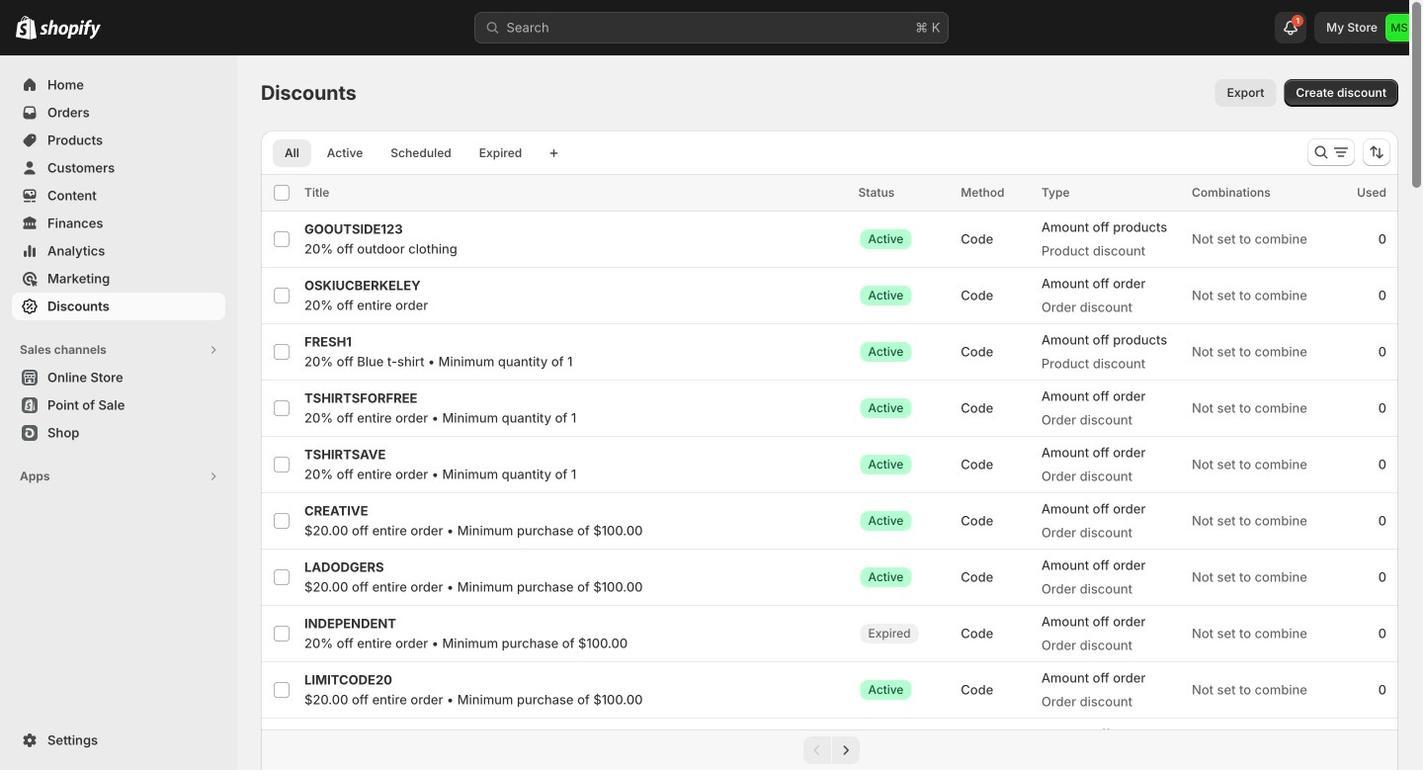 Task type: locate. For each thing, give the bounding box(es) containing it.
tab list
[[269, 138, 538, 167]]



Task type: describe. For each thing, give the bounding box(es) containing it.
my store image
[[1386, 14, 1414, 42]]

shopify image
[[16, 16, 37, 39]]

pagination element
[[261, 730, 1399, 770]]

shopify image
[[40, 20, 101, 39]]



Task type: vqa. For each thing, say whether or not it's contained in the screenshot.
Search Countries text box
no



